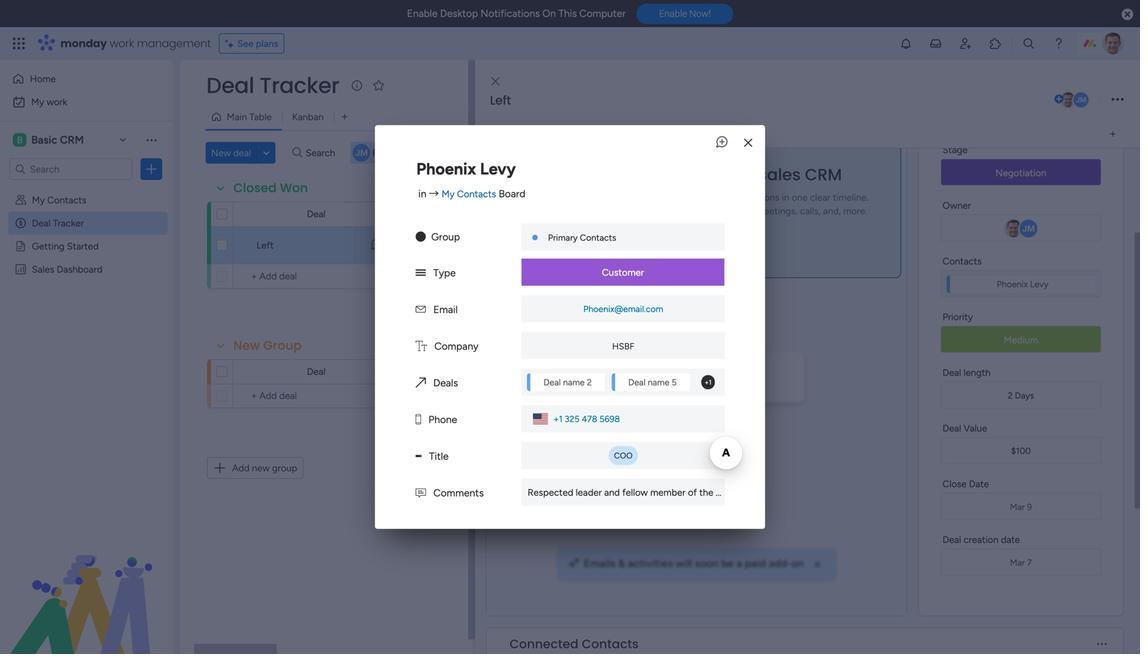 Task type: describe. For each thing, give the bounding box(es) containing it.
left inside left created by terry turtle
[[658, 364, 675, 376]]

medium
[[1005, 334, 1039, 346]]

contacts for primary contacts
[[580, 232, 617, 243]]

0 horizontal spatial all
[[651, 205, 660, 217]]

now!
[[690, 8, 711, 19]]

+1 325 478 5698
[[554, 413, 620, 424]]

phoenix levy inside dialog
[[417, 159, 516, 178]]

my work
[[31, 96, 67, 108]]

board
[[499, 188, 526, 200]]

0 horizontal spatial terry turtle image
[[1060, 91, 1078, 109]]

crm for sales crm
[[806, 163, 843, 186]]

person
[[372, 147, 402, 159]]

jeremy miller image
[[351, 142, 372, 164]]

deal
[[233, 147, 251, 159]]

add new group
[[232, 462, 298, 474]]

0 vertical spatial mar
[[613, 331, 630, 343]]

priority
[[943, 311, 974, 323]]

1 vertical spatial 7
[[1028, 557, 1033, 568]]

closed
[[234, 179, 277, 197]]

met
[[768, 486, 785, 498]]

new
[[252, 462, 270, 474]]

enable for enable desktop notifications on this computer
[[407, 7, 438, 20]]

primary contacts
[[548, 232, 617, 243]]

unlock this feature in
[[509, 163, 684, 186]]

my inside the in → my contacts board
[[442, 188, 455, 200]]

main
[[227, 111, 247, 123]]

stage inside field
[[397, 366, 422, 378]]

&
[[619, 557, 626, 570]]

public board image
[[14, 240, 27, 253]]

be
[[722, 557, 734, 570]]

date
[[970, 478, 990, 490]]

→
[[429, 188, 439, 200]]

Search field
[[303, 143, 343, 162]]

lottie animation element
[[0, 517, 173, 654]]

help image
[[1053, 37, 1066, 50]]

and left the add
[[614, 205, 630, 217]]

like
[[740, 205, 754, 217]]

new group
[[234, 337, 302, 354]]

length
[[964, 367, 991, 378]]

1 vertical spatial left
[[257, 239, 274, 251]]

monday
[[60, 36, 107, 51]]

contacts inside the in → my contacts board
[[457, 188, 497, 200]]

activities inside alert
[[628, 557, 674, 570]]

of inside phoenix levy dialog
[[688, 486, 698, 498]]

table
[[250, 111, 272, 123]]

mar for close date
[[1011, 502, 1026, 512]]

title
[[429, 450, 449, 462]]

work for my
[[47, 96, 67, 108]]

sales crm
[[755, 163, 843, 186]]

,
[[630, 331, 632, 343]]

search everything image
[[1023, 37, 1036, 50]]

update feed image
[[930, 37, 943, 50]]

workspace selection element
[[13, 132, 86, 148]]

7 mar , 01:07 pm
[[606, 331, 674, 343]]

mar 9
[[1011, 502, 1033, 512]]

try
[[520, 241, 535, 254]]

v2 board relation small image
[[416, 377, 426, 389]]

see
[[237, 38, 254, 49]]

and inside phoenix levy dialog
[[605, 486, 620, 498]]

1 vertical spatial of
[[688, 205, 697, 217]]

b
[[17, 134, 23, 146]]

new for new deal
[[211, 147, 231, 159]]

value
[[964, 422, 988, 434]]

free
[[554, 241, 574, 254]]

0 horizontal spatial negotiation
[[384, 239, 435, 251]]

0 vertical spatial terry turtle image
[[1103, 33, 1125, 54]]

paid
[[745, 557, 767, 570]]

in inside phoenix levy dialog
[[419, 188, 427, 200]]

kanban
[[292, 111, 324, 123]]

1 horizontal spatial 2
[[1009, 390, 1014, 401]]

add view image
[[342, 112, 348, 122]]

contacts up priority
[[943, 255, 983, 267]]

deal name 5
[[629, 377, 677, 388]]

owner
[[943, 200, 972, 211]]

sales
[[32, 264, 54, 275]]

work for monday
[[110, 36, 134, 51]]

send
[[509, 205, 531, 217]]

Deal Tracker field
[[203, 70, 343, 101]]

deal inside list box
[[32, 217, 51, 229]]

member
[[651, 486, 686, 498]]

group
[[272, 462, 298, 474]]

deal name 2
[[544, 377, 592, 388]]

1 vertical spatial deal tracker
[[32, 217, 84, 229]]

show board description image
[[349, 79, 365, 92]]

0 vertical spatial tracker
[[260, 70, 340, 101]]

on
[[543, 7, 556, 20]]

connected
[[510, 635, 579, 653]]

see plans
[[237, 38, 279, 49]]

feature
[[602, 163, 661, 186]]

connected contacts
[[510, 635, 639, 653]]

emails & activities will soon be a paid add-on
[[584, 557, 805, 570]]

add to favorites image
[[372, 78, 386, 92]]

and down the track
[[534, 205, 549, 217]]

just
[[750, 486, 766, 498]]

my for my work
[[31, 96, 44, 108]]

created
[[678, 364, 711, 376]]

primary
[[548, 232, 578, 243]]

computer
[[580, 7, 626, 20]]

1 vertical spatial close image
[[745, 138, 753, 148]]

home link
[[8, 68, 165, 90]]

v2 search image
[[293, 145, 303, 160]]

customer
[[617, 192, 657, 203]]

lottie animation image
[[0, 517, 173, 654]]

enable for enable now!
[[660, 8, 688, 19]]

email
[[434, 303, 458, 316]]

the
[[700, 486, 714, 498]]

your
[[569, 192, 587, 203]]

interactions
[[730, 192, 780, 203]]

select product image
[[12, 37, 26, 50]]

board.
[[716, 486, 743, 498]]

keep
[[509, 192, 531, 203]]

group inside phoenix levy dialog
[[432, 231, 460, 243]]

receive
[[552, 205, 583, 217]]

more.
[[844, 205, 868, 217]]

feature
[[620, 241, 657, 254]]

demo
[[660, 241, 688, 254]]

phoenix inside dialog
[[417, 159, 477, 178]]

Search in workspace field
[[29, 161, 113, 177]]

closed won
[[234, 179, 308, 197]]

him.
[[809, 486, 826, 498]]

5
[[672, 377, 677, 388]]

respected
[[528, 486, 574, 498]]

pm
[[661, 331, 674, 343]]

my contacts
[[32, 194, 87, 206]]

sales
[[759, 163, 801, 186]]

1 vertical spatial phoenix
[[998, 279, 1029, 290]]

help
[[1083, 619, 1108, 633]]

respected leader and fellow member of the board. i just met with him.
[[528, 486, 826, 498]]

my work link
[[8, 91, 165, 113]]

invite members image
[[960, 37, 973, 50]]

Left field
[[487, 92, 1053, 109]]

deal value
[[943, 422, 988, 434]]



Task type: vqa. For each thing, say whether or not it's contained in the screenshot.


Task type: locate. For each thing, give the bounding box(es) containing it.
325
[[565, 413, 580, 424]]

with right the met
[[788, 486, 806, 498]]

list box containing my contacts
[[0, 186, 173, 464]]

deal tracker up table
[[206, 70, 340, 101]]

0 horizontal spatial phoenix levy
[[417, 159, 516, 178]]

days
[[1016, 390, 1035, 401]]

terry turtle image down the help image
[[1060, 91, 1078, 109]]

emails
[[585, 205, 612, 217]]

dapulse close image
[[1123, 8, 1134, 22]]

7
[[606, 331, 611, 343], [1028, 557, 1033, 568]]

2 horizontal spatial in
[[782, 192, 790, 203]]

0 vertical spatial negotiation
[[996, 167, 1047, 179]]

1 horizontal spatial phoenix levy
[[998, 279, 1049, 290]]

2 vertical spatial left
[[658, 364, 675, 376]]

company
[[435, 340, 479, 352]]

2 left days
[[1009, 390, 1014, 401]]

for
[[538, 241, 552, 254]]

new deal button
[[206, 142, 257, 164]]

1 horizontal spatial terry turtle image
[[1103, 33, 1125, 54]]

0 vertical spatial with
[[697, 192, 716, 203]]

1 vertical spatial new
[[234, 337, 260, 354]]

0 vertical spatial new
[[211, 147, 231, 159]]

home option
[[8, 68, 165, 90]]

2 name from the left
[[648, 377, 670, 388]]

close image
[[811, 558, 825, 572]]

crm inside the workspace selection "element"
[[60, 133, 84, 146]]

crm
[[60, 133, 84, 146], [806, 163, 843, 186]]

stage down dapulse text column icon at the bottom of page
[[397, 366, 422, 378]]

add view image
[[1111, 129, 1117, 139]]

my right →
[[442, 188, 455, 200]]

0 vertical spatial close image
[[492, 77, 500, 86]]

sales dashboard
[[32, 264, 103, 275]]

my down search in workspace field
[[32, 194, 45, 206]]

0 vertical spatial of
[[557, 192, 566, 203]]

try for free button
[[509, 234, 585, 261]]

2 vertical spatial of
[[688, 486, 698, 498]]

v2 dropdown column image
[[416, 450, 422, 462]]

of left the
[[688, 486, 698, 498]]

with right lifecycle
[[697, 192, 716, 203]]

0 horizontal spatial tracker
[[53, 217, 84, 229]]

1 horizontal spatial left
[[490, 92, 511, 109]]

timeline.
[[833, 192, 869, 203]]

0 horizontal spatial enable
[[407, 7, 438, 20]]

0 vertical spatial 2
[[587, 377, 592, 388]]

mar for deal creation date
[[1011, 557, 1026, 568]]

0 horizontal spatial group
[[264, 337, 302, 354]]

phone
[[429, 413, 458, 426]]

Connected Contacts field
[[507, 635, 643, 653]]

0 vertical spatial group
[[432, 231, 460, 243]]

v2 status image
[[416, 267, 426, 279]]

new inside field
[[234, 337, 260, 354]]

0 vertical spatial phoenix
[[417, 159, 477, 178]]

terry
[[658, 379, 680, 390]]

1 vertical spatial terry turtle image
[[1060, 91, 1078, 109]]

1 vertical spatial negotiation
[[384, 239, 435, 251]]

entire
[[590, 192, 615, 203]]

1 horizontal spatial work
[[110, 36, 134, 51]]

dapulse text column image
[[416, 340, 427, 352]]

feature demo (3 min)
[[620, 241, 724, 254]]

monday marketplace image
[[990, 37, 1003, 50]]

phoenix levy
[[417, 159, 516, 178], [998, 279, 1049, 290]]

management
[[137, 36, 211, 51]]

list box
[[0, 186, 173, 464]]

1 vertical spatial group
[[264, 337, 302, 354]]

my for my contacts
[[32, 194, 45, 206]]

emails
[[584, 557, 616, 570]]

tracker up getting started
[[53, 217, 84, 229]]

in inside keep track of your entire customer lifecycle with all interactions in one clear timeline. send and receive emails and add all types of activities like meetings, calls, and, more.
[[782, 192, 790, 203]]

1 horizontal spatial phoenix
[[998, 279, 1029, 290]]

New Group field
[[230, 337, 305, 355]]

enable left desktop on the top
[[407, 7, 438, 20]]

0 vertical spatial left
[[490, 92, 511, 109]]

add
[[632, 205, 648, 217]]

in left →
[[419, 188, 427, 200]]

0 vertical spatial activities
[[700, 205, 738, 217]]

my inside option
[[31, 96, 44, 108]]

my
[[31, 96, 44, 108], [442, 188, 455, 200], [32, 194, 45, 206]]

work inside option
[[47, 96, 67, 108]]

1 vertical spatial levy
[[1031, 279, 1049, 290]]

work right monday
[[110, 36, 134, 51]]

fellow
[[623, 486, 648, 498]]

all left interactions
[[718, 192, 727, 203]]

1 vertical spatial mar
[[1011, 502, 1026, 512]]

enable inside enable now! button
[[660, 8, 688, 19]]

stage up "owner"
[[943, 144, 968, 156]]

deal tracker down my contacts on the top left of page
[[32, 217, 84, 229]]

jeremy miller image
[[1073, 91, 1091, 109]]

0 vertical spatial work
[[110, 36, 134, 51]]

0 vertical spatial phoenix levy
[[417, 159, 516, 178]]

v2 sun image
[[416, 231, 426, 243]]

contacts down search in workspace field
[[47, 194, 87, 206]]

9
[[1028, 502, 1033, 512]]

contacts inside field
[[582, 635, 639, 653]]

1 horizontal spatial 7
[[1028, 557, 1033, 568]]

contacts inside list box
[[47, 194, 87, 206]]

my contacts link
[[442, 188, 497, 200]]

name for 5
[[648, 377, 670, 388]]

types
[[662, 205, 686, 217]]

2 inside phoenix levy dialog
[[587, 377, 592, 388]]

unlock
[[509, 163, 564, 186]]

2 enable from the left
[[660, 8, 688, 19]]

terry turtle image
[[1103, 33, 1125, 54], [1060, 91, 1078, 109]]

close date
[[943, 478, 990, 490]]

phoenix
[[417, 159, 477, 178], [998, 279, 1029, 290]]

workspace image
[[13, 132, 26, 147]]

with inside keep track of your entire customer lifecycle with all interactions in one clear timeline. send and receive emails and add all types of activities like meetings, calls, and, more.
[[697, 192, 716, 203]]

contacts for connected contacts
[[582, 635, 639, 653]]

type
[[434, 267, 456, 279]]

+1 325 478 5698 link
[[548, 410, 620, 427]]

won
[[280, 179, 308, 197]]

0 horizontal spatial 2
[[587, 377, 592, 388]]

with
[[697, 192, 716, 203], [788, 486, 806, 498]]

1 vertical spatial crm
[[806, 163, 843, 186]]

1 horizontal spatial tracker
[[260, 70, 340, 101]]

i
[[745, 486, 748, 498]]

0 vertical spatial levy
[[480, 159, 516, 178]]

creation
[[964, 534, 999, 545]]

mar left 9
[[1011, 502, 1026, 512]]

crm right 'basic'
[[60, 133, 84, 146]]

tracker up kanban button
[[260, 70, 340, 101]]

add
[[232, 462, 250, 474]]

notifications image
[[900, 37, 913, 50]]

getting
[[32, 240, 65, 252]]

terry turtle image down dapulse close icon
[[1103, 33, 1125, 54]]

phoenix@email.com link
[[581, 303, 666, 314]]

v2 long text column image
[[416, 487, 426, 499]]

mar down date
[[1011, 557, 1026, 568]]

work
[[110, 36, 134, 51], [47, 96, 67, 108]]

basic
[[31, 133, 57, 146]]

2 horizontal spatial left
[[658, 364, 675, 376]]

0 horizontal spatial levy
[[480, 159, 516, 178]]

0 horizontal spatial crm
[[60, 133, 84, 146]]

enable left now!
[[660, 8, 688, 19]]

basic crm
[[31, 133, 84, 146]]

new for new group
[[234, 337, 260, 354]]

1 horizontal spatial deal tracker
[[206, 70, 340, 101]]

1 vertical spatial with
[[788, 486, 806, 498]]

0 horizontal spatial close image
[[492, 77, 500, 86]]

1 vertical spatial 2
[[1009, 390, 1014, 401]]

contacts
[[457, 188, 497, 200], [47, 194, 87, 206], [580, 232, 617, 243], [943, 255, 983, 267], [582, 635, 639, 653]]

customer
[[602, 266, 645, 278]]

deals
[[434, 377, 458, 389]]

see plans button
[[219, 33, 285, 54]]

close
[[943, 478, 967, 490]]

desktop
[[440, 7, 478, 20]]

Stage field
[[393, 364, 425, 379]]

0 horizontal spatial stage
[[397, 366, 422, 378]]

person button
[[351, 142, 425, 164]]

phoenix up medium
[[998, 279, 1029, 290]]

0 horizontal spatial name
[[563, 377, 585, 388]]

this
[[559, 7, 577, 20]]

1 vertical spatial activities
[[628, 557, 674, 570]]

track
[[533, 192, 555, 203]]

all
[[718, 192, 727, 203], [651, 205, 660, 217]]

all right the add
[[651, 205, 660, 217]]

group inside field
[[264, 337, 302, 354]]

my down home on the top left
[[31, 96, 44, 108]]

contacts for my contacts
[[47, 194, 87, 206]]

0 vertical spatial stage
[[943, 144, 968, 156]]

0 horizontal spatial new
[[211, 147, 231, 159]]

v2 email column image
[[416, 303, 426, 316]]

with inside phoenix levy dialog
[[788, 486, 806, 498]]

1 vertical spatial phoenix levy
[[998, 279, 1049, 290]]

new inside button
[[211, 147, 231, 159]]

2 up 478
[[587, 377, 592, 388]]

kanban button
[[282, 106, 334, 128]]

getting started
[[32, 240, 99, 252]]

7 left hsbf
[[606, 331, 611, 343]]

activities left like
[[700, 205, 738, 217]]

turtle
[[683, 379, 708, 390]]

levy up medium
[[1031, 279, 1049, 290]]

a
[[737, 557, 743, 570]]

of up receive
[[557, 192, 566, 203]]

contacts right connected
[[582, 635, 639, 653]]

1 vertical spatial all
[[651, 205, 660, 217]]

of right types
[[688, 205, 697, 217]]

1 horizontal spatial enable
[[660, 8, 688, 19]]

v2 phone column image
[[416, 413, 421, 426]]

option
[[0, 188, 173, 191]]

in left one
[[782, 192, 790, 203]]

hsbf
[[613, 341, 635, 352]]

phoenix@email.com
[[584, 303, 664, 314]]

1 vertical spatial work
[[47, 96, 67, 108]]

monday work management
[[60, 36, 211, 51]]

1 vertical spatial tracker
[[53, 217, 84, 229]]

1 horizontal spatial group
[[432, 231, 460, 243]]

$100
[[1012, 446, 1032, 456]]

0 horizontal spatial deal tracker
[[32, 217, 84, 229]]

phoenix levy dialog
[[375, 125, 826, 529]]

this
[[568, 163, 598, 186]]

1 horizontal spatial with
[[788, 486, 806, 498]]

work down home on the top left
[[47, 96, 67, 108]]

left inside field
[[490, 92, 511, 109]]

7 down 9
[[1028, 557, 1033, 568]]

1 horizontal spatial stage
[[943, 144, 968, 156]]

in up lifecycle
[[665, 163, 680, 186]]

5698
[[600, 413, 620, 424]]

1 enable from the left
[[407, 7, 438, 20]]

1 horizontal spatial close image
[[745, 138, 753, 148]]

add-
[[769, 557, 792, 570]]

angle down image
[[263, 148, 270, 158]]

0 horizontal spatial 7
[[606, 331, 611, 343]]

activities right &
[[628, 557, 674, 570]]

1 horizontal spatial negotiation
[[996, 167, 1047, 179]]

notifications
[[481, 7, 540, 20]]

close image
[[492, 77, 500, 86], [745, 138, 753, 148]]

0 horizontal spatial work
[[47, 96, 67, 108]]

phoenix up →
[[417, 159, 477, 178]]

1 horizontal spatial levy
[[1031, 279, 1049, 290]]

contacts left board
[[457, 188, 497, 200]]

my work option
[[8, 91, 165, 113]]

1 horizontal spatial name
[[648, 377, 670, 388]]

Closed Won field
[[230, 179, 312, 197]]

name for 2
[[563, 377, 585, 388]]

levy up board
[[480, 159, 516, 178]]

mar left 01:07
[[613, 331, 630, 343]]

name up the 325
[[563, 377, 585, 388]]

0 vertical spatial 7
[[606, 331, 611, 343]]

2 vertical spatial mar
[[1011, 557, 1026, 568]]

deal creation date
[[943, 534, 1021, 545]]

emails & activities will soon be a paid add-on alert
[[557, 548, 837, 582]]

activities inside keep track of your entire customer lifecycle with all interactions in one clear timeline. send and receive emails and add all types of activities like meetings, calls, and, more.
[[700, 205, 738, 217]]

negotiation
[[996, 167, 1047, 179], [384, 239, 435, 251]]

0 horizontal spatial phoenix
[[417, 159, 477, 178]]

tracker inside list box
[[53, 217, 84, 229]]

add new group button
[[207, 457, 304, 479]]

new
[[211, 147, 231, 159], [234, 337, 260, 354]]

and left fellow
[[605, 486, 620, 498]]

(3
[[690, 241, 700, 254]]

0 vertical spatial all
[[718, 192, 727, 203]]

01:07
[[635, 331, 658, 343]]

1 horizontal spatial in
[[665, 163, 680, 186]]

crm up "clear"
[[806, 163, 843, 186]]

0 horizontal spatial left
[[257, 239, 274, 251]]

phoenix levy up medium
[[998, 279, 1049, 290]]

0 vertical spatial deal tracker
[[206, 70, 340, 101]]

and
[[534, 205, 549, 217], [614, 205, 630, 217], [605, 486, 620, 498]]

1 horizontal spatial new
[[234, 337, 260, 354]]

main table
[[227, 111, 272, 123]]

0 horizontal spatial in
[[419, 188, 427, 200]]

crm for basic crm
[[60, 133, 84, 146]]

1 name from the left
[[563, 377, 585, 388]]

phoenix levy up my contacts link
[[417, 159, 516, 178]]

levy
[[480, 159, 516, 178], [1031, 279, 1049, 290]]

1 vertical spatial stage
[[397, 366, 422, 378]]

started
[[67, 240, 99, 252]]

home
[[30, 73, 56, 85]]

1 horizontal spatial activities
[[700, 205, 738, 217]]

of
[[557, 192, 566, 203], [688, 205, 697, 217], [688, 486, 698, 498]]

0 horizontal spatial with
[[697, 192, 716, 203]]

public dashboard image
[[14, 263, 27, 276]]

name left the 5
[[648, 377, 670, 388]]

mar 7
[[1011, 557, 1033, 568]]

contacts down emails
[[580, 232, 617, 243]]

1 horizontal spatial all
[[718, 192, 727, 203]]

one
[[792, 192, 808, 203]]

0 horizontal spatial activities
[[628, 557, 674, 570]]

more dots image
[[1098, 639, 1108, 649]]

enable desktop notifications on this computer
[[407, 7, 626, 20]]

levy inside dialog
[[480, 159, 516, 178]]

1 horizontal spatial crm
[[806, 163, 843, 186]]

0 vertical spatial crm
[[60, 133, 84, 146]]



